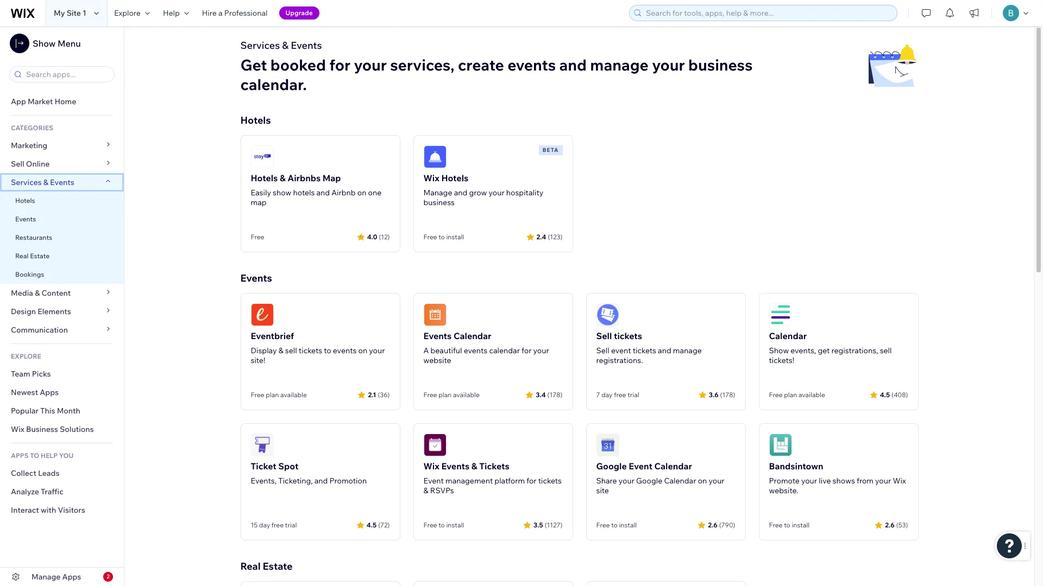 Task type: locate. For each thing, give the bounding box(es) containing it.
hotels down wix hotels logo
[[441, 173, 469, 184]]

google right share
[[636, 477, 662, 486]]

(178) right '3.4'
[[547, 391, 563, 399]]

services & events link
[[0, 173, 124, 192]]

1 horizontal spatial trial
[[628, 391, 639, 399]]

3 free plan available from the left
[[769, 391, 825, 399]]

free down website.
[[769, 522, 783, 530]]

3 plan from the left
[[784, 391, 797, 399]]

sell inside calendar show events, get registrations, sell tickets!
[[880, 346, 892, 356]]

business
[[688, 55, 753, 74], [424, 198, 455, 208]]

popular this month link
[[0, 402, 124, 421]]

1 horizontal spatial google
[[636, 477, 662, 486]]

free to install
[[424, 233, 464, 241], [424, 522, 464, 530], [596, 522, 637, 530], [769, 522, 810, 530]]

sell right the registrations,
[[880, 346, 892, 356]]

1 vertical spatial real
[[240, 561, 261, 573]]

trial for sell tickets
[[628, 391, 639, 399]]

(178) for sell tickets
[[720, 391, 735, 399]]

2
[[107, 574, 110, 581]]

solutions
[[60, 425, 94, 435]]

registrations.
[[596, 356, 643, 366]]

0 horizontal spatial free
[[272, 522, 284, 530]]

1 free plan available from the left
[[251, 391, 307, 399]]

estate down 15 day free trial
[[263, 561, 293, 573]]

1 vertical spatial day
[[259, 522, 270, 530]]

free down the site!
[[251, 391, 264, 399]]

plan down display
[[266, 391, 279, 399]]

newest
[[11, 388, 38, 398]]

3.4
[[536, 391, 546, 399]]

2 horizontal spatial plan
[[784, 391, 797, 399]]

free down tickets!
[[769, 391, 783, 399]]

free for events calendar
[[424, 391, 437, 399]]

2 sell from the left
[[880, 346, 892, 356]]

for right calendar
[[522, 346, 532, 356]]

2 plan from the left
[[439, 391, 452, 399]]

1 vertical spatial trial
[[285, 522, 297, 530]]

for right platform
[[527, 477, 537, 486]]

upgrade button
[[279, 7, 319, 20]]

1 vertical spatial sell
[[596, 331, 612, 342]]

& up booked
[[282, 39, 289, 52]]

plan
[[266, 391, 279, 399], [439, 391, 452, 399], [784, 391, 797, 399]]

0 vertical spatial 4.5
[[880, 391, 890, 399]]

15
[[251, 522, 258, 530]]

available down beautiful
[[453, 391, 480, 399]]

picks
[[32, 369, 51, 379]]

0 vertical spatial on
[[357, 188, 366, 198]]

analyze traffic link
[[0, 483, 124, 502]]

events inside events link
[[15, 215, 36, 223]]

plan down the website
[[439, 391, 452, 399]]

(178) for events calendar
[[547, 391, 563, 399]]

& left rsvps
[[424, 486, 428, 496]]

2 available from the left
[[453, 391, 480, 399]]

wix inside wix business solutions link
[[11, 425, 24, 435]]

tickets right display
[[299, 346, 322, 356]]

free plan available down the site!
[[251, 391, 307, 399]]

0 horizontal spatial business
[[424, 198, 455, 208]]

1 vertical spatial services
[[11, 178, 42, 187]]

& inside services & events get booked for your services, create events and manage your business calendar.
[[282, 39, 289, 52]]

popular this month
[[11, 406, 80, 416]]

sidebar element
[[0, 26, 124, 587]]

marketing
[[11, 141, 47, 151]]

manage
[[590, 55, 649, 74], [673, 346, 702, 356]]

sell online link
[[0, 155, 124, 173]]

0 vertical spatial show
[[33, 38, 56, 49]]

free for wix events & tickets
[[424, 522, 437, 530]]

free plan available down the website
[[424, 391, 480, 399]]

&
[[282, 39, 289, 52], [280, 173, 286, 184], [43, 178, 48, 187], [35, 289, 40, 298], [279, 346, 283, 356], [472, 461, 477, 472], [424, 486, 428, 496]]

hotels up the easily
[[251, 173, 278, 184]]

airbnb
[[332, 188, 356, 198]]

sell inside eventbrief display & sell tickets to events on your site!
[[285, 346, 297, 356]]

0 horizontal spatial 4.5
[[367, 521, 377, 529]]

1 horizontal spatial day
[[602, 391, 613, 399]]

business
[[26, 425, 58, 435]]

free right (12)
[[424, 233, 437, 241]]

4.5 left (72)
[[367, 521, 377, 529]]

0 vertical spatial trial
[[628, 391, 639, 399]]

for inside wix events & tickets event management platform for tickets & rsvps
[[527, 477, 537, 486]]

wix inside the bandsintown promote your live shows from your wix website.
[[893, 477, 906, 486]]

0 horizontal spatial services
[[11, 178, 42, 187]]

0 horizontal spatial events
[[333, 346, 357, 356]]

1 horizontal spatial real estate
[[240, 561, 293, 573]]

business inside services & events get booked for your services, create events and manage your business calendar.
[[688, 55, 753, 74]]

wix for events
[[424, 461, 439, 472]]

on inside eventbrief display & sell tickets to events on your site!
[[358, 346, 367, 356]]

1 horizontal spatial sell
[[880, 346, 892, 356]]

hotels & airbnbs map easily show hotels and airbnb on one map
[[251, 173, 382, 208]]

install for live
[[792, 522, 810, 530]]

free plan available down tickets!
[[769, 391, 825, 399]]

free for calendar
[[769, 391, 783, 399]]

(408)
[[892, 391, 908, 399]]

bookings link
[[0, 266, 124, 284]]

on for google
[[698, 477, 707, 486]]

0 horizontal spatial google
[[596, 461, 627, 472]]

1 horizontal spatial (178)
[[720, 391, 735, 399]]

free
[[251, 233, 264, 241], [424, 233, 437, 241], [251, 391, 264, 399], [424, 391, 437, 399], [769, 391, 783, 399], [424, 522, 437, 530], [596, 522, 610, 530], [769, 522, 783, 530]]

manage inside sell tickets sell event tickets and manage registrations.
[[673, 346, 702, 356]]

calendar inside calendar show events, get registrations, sell tickets!
[[769, 331, 807, 342]]

0 vertical spatial real
[[15, 252, 29, 260]]

analyze
[[11, 487, 39, 497]]

0 vertical spatial day
[[602, 391, 613, 399]]

sell inside sell online "link"
[[11, 159, 24, 169]]

wix down wix events & tickets logo
[[424, 461, 439, 472]]

2.4
[[537, 233, 546, 241]]

for
[[329, 55, 351, 74], [522, 346, 532, 356], [527, 477, 537, 486]]

calendar.
[[240, 75, 307, 94]]

events down sell online "link"
[[50, 178, 74, 187]]

free down map
[[251, 233, 264, 241]]

available down eventbrief display & sell tickets to events on your site!
[[280, 391, 307, 399]]

4.5
[[880, 391, 890, 399], [367, 521, 377, 529]]

0 vertical spatial real estate
[[15, 252, 49, 260]]

2 vertical spatial on
[[698, 477, 707, 486]]

1 vertical spatial free
[[272, 522, 284, 530]]

free for bandsintown
[[769, 522, 783, 530]]

bandsintown promote your live shows from your wix website.
[[769, 461, 906, 496]]

hotels down services & events
[[15, 197, 35, 205]]

install for and
[[446, 233, 464, 241]]

elements
[[38, 307, 71, 317]]

media
[[11, 289, 33, 298]]

& right media
[[35, 289, 40, 298]]

calendar logo image
[[769, 304, 792, 327]]

tickets inside wix events & tickets event management platform for tickets & rsvps
[[538, 477, 562, 486]]

4.5 left (408)
[[880, 391, 890, 399]]

services up the get
[[240, 39, 280, 52]]

on inside google event calendar share your google calendar on your site
[[698, 477, 707, 486]]

free for eventbrief
[[251, 391, 264, 399]]

manage inside "wix hotels manage and grow your hospitality business"
[[424, 188, 452, 198]]

apps up the 'this'
[[40, 388, 59, 398]]

hotels up 'hotels & airbnbs map logo' at left top
[[240, 114, 271, 127]]

0 vertical spatial apps
[[40, 388, 59, 398]]

show inside button
[[33, 38, 56, 49]]

and inside services & events get booked for your services, create events and manage your business calendar.
[[559, 55, 587, 74]]

real estate
[[15, 252, 49, 260], [240, 561, 293, 573]]

apps left 2
[[62, 573, 81, 582]]

sell tickets sell event tickets and manage registrations.
[[596, 331, 702, 366]]

1 horizontal spatial free
[[614, 391, 626, 399]]

estate down "restaurants"
[[30, 252, 49, 260]]

free down site
[[596, 522, 610, 530]]

install
[[446, 233, 464, 241], [446, 522, 464, 530], [619, 522, 637, 530], [792, 522, 810, 530]]

0 horizontal spatial free plan available
[[251, 391, 307, 399]]

1 horizontal spatial events
[[464, 346, 488, 356]]

your inside 'events calendar a beautiful events calendar for your website'
[[533, 346, 549, 356]]

show
[[33, 38, 56, 49], [769, 346, 789, 356]]

trial right 7
[[628, 391, 639, 399]]

google up share
[[596, 461, 627, 472]]

airbnbs
[[288, 173, 321, 184]]

Search for tools, apps, help & more... field
[[643, 5, 894, 21]]

promote
[[769, 477, 800, 486]]

show left events,
[[769, 346, 789, 356]]

0 horizontal spatial available
[[280, 391, 307, 399]]

day right 15
[[259, 522, 270, 530]]

website.
[[769, 486, 799, 496]]

hotels inside sidebar element
[[15, 197, 35, 205]]

events up management
[[441, 461, 470, 472]]

free to install for and
[[424, 233, 464, 241]]

0 vertical spatial business
[[688, 55, 753, 74]]

registrations,
[[832, 346, 878, 356]]

your
[[354, 55, 387, 74], [652, 55, 685, 74], [489, 188, 505, 198], [369, 346, 385, 356], [533, 346, 549, 356], [619, 477, 635, 486], [709, 477, 725, 486], [801, 477, 817, 486], [875, 477, 891, 486]]

& up the show
[[280, 173, 286, 184]]

2 horizontal spatial free plan available
[[769, 391, 825, 399]]

3.5 (1127)
[[534, 521, 563, 529]]

and
[[559, 55, 587, 74], [316, 188, 330, 198], [454, 188, 467, 198], [658, 346, 671, 356], [314, 477, 328, 486]]

event inside wix events & tickets event management platform for tickets & rsvps
[[424, 477, 444, 486]]

services down sell online
[[11, 178, 42, 187]]

0 horizontal spatial plan
[[266, 391, 279, 399]]

Search apps... field
[[23, 67, 111, 82]]

2 vertical spatial sell
[[596, 346, 609, 356]]

calendar
[[489, 346, 520, 356]]

1 horizontal spatial plan
[[439, 391, 452, 399]]

0 horizontal spatial real
[[15, 252, 29, 260]]

4.0 (12)
[[367, 233, 390, 241]]

interact with visitors
[[11, 506, 85, 516]]

collect leads
[[11, 469, 59, 479]]

0 vertical spatial event
[[629, 461, 652, 472]]

1 vertical spatial estate
[[263, 561, 293, 573]]

wix inside "wix hotels manage and grow your hospitality business"
[[424, 173, 439, 184]]

team picks
[[11, 369, 51, 379]]

(12)
[[379, 233, 390, 241]]

events inside 'events calendar a beautiful events calendar for your website'
[[464, 346, 488, 356]]

wix inside wix events & tickets event management platform for tickets & rsvps
[[424, 461, 439, 472]]

1 vertical spatial 4.5
[[367, 521, 377, 529]]

sell
[[285, 346, 297, 356], [880, 346, 892, 356]]

and inside sell tickets sell event tickets and manage registrations.
[[658, 346, 671, 356]]

free plan available
[[251, 391, 307, 399], [424, 391, 480, 399], [769, 391, 825, 399]]

1 vertical spatial real estate
[[240, 561, 293, 573]]

sell left online
[[11, 159, 24, 169]]

free plan available for show
[[769, 391, 825, 399]]

1 horizontal spatial free plan available
[[424, 391, 480, 399]]

1 vertical spatial apps
[[62, 573, 81, 582]]

services
[[240, 39, 280, 52], [11, 178, 42, 187]]

3.6 (178)
[[709, 391, 735, 399]]

2 vertical spatial for
[[527, 477, 537, 486]]

for inside services & events get booked for your services, create events and manage your business calendar.
[[329, 55, 351, 74]]

& down online
[[43, 178, 48, 187]]

plan for show
[[784, 391, 797, 399]]

wix down wix hotels logo
[[424, 173, 439, 184]]

month
[[57, 406, 80, 416]]

& inside "link"
[[43, 178, 48, 187]]

4.5 for ticket spot
[[367, 521, 377, 529]]

help button
[[156, 0, 195, 26]]

events calendar logo image
[[424, 304, 446, 327]]

1 horizontal spatial 2.6
[[885, 521, 895, 529]]

1 horizontal spatial event
[[629, 461, 652, 472]]

services inside services & events "link"
[[11, 178, 42, 187]]

from
[[857, 477, 874, 486]]

events
[[508, 55, 556, 74], [333, 346, 357, 356], [464, 346, 488, 356]]

events inside eventbrief display & sell tickets to events on your site!
[[333, 346, 357, 356]]

to inside eventbrief display & sell tickets to events on your site!
[[324, 346, 331, 356]]

estate inside sidebar element
[[30, 252, 49, 260]]

1 horizontal spatial business
[[688, 55, 753, 74]]

events up booked
[[291, 39, 322, 52]]

real estate down 15 day free trial
[[240, 561, 293, 573]]

2 free plan available from the left
[[424, 391, 480, 399]]

free for wix hotels
[[424, 233, 437, 241]]

for right booked
[[329, 55, 351, 74]]

0 horizontal spatial 2.6
[[708, 521, 718, 529]]

0 horizontal spatial day
[[259, 522, 270, 530]]

0 horizontal spatial estate
[[30, 252, 49, 260]]

wix down popular
[[11, 425, 24, 435]]

free right 7
[[614, 391, 626, 399]]

0 vertical spatial sell
[[11, 159, 24, 169]]

tickets right event
[[633, 346, 656, 356]]

real down 15
[[240, 561, 261, 573]]

1 horizontal spatial services
[[240, 39, 280, 52]]

2 (178) from the left
[[720, 391, 735, 399]]

0 vertical spatial google
[[596, 461, 627, 472]]

services for services & events get booked for your services, create events and manage your business calendar.
[[240, 39, 280, 52]]

install for share
[[619, 522, 637, 530]]

hospitality
[[506, 188, 544, 198]]

show menu button
[[10, 34, 81, 53]]

sell left event
[[596, 346, 609, 356]]

show left menu
[[33, 38, 56, 49]]

free plan available for display
[[251, 391, 307, 399]]

real up bookings
[[15, 252, 29, 260]]

& down the eventbrief
[[279, 346, 283, 356]]

website
[[424, 356, 451, 366]]

your inside eventbrief display & sell tickets to events on your site!
[[369, 346, 385, 356]]

2 horizontal spatial events
[[508, 55, 556, 74]]

2.6 left (790)
[[708, 521, 718, 529]]

collect
[[11, 469, 36, 479]]

on
[[357, 188, 366, 198], [358, 346, 367, 356], [698, 477, 707, 486]]

free to install for share
[[596, 522, 637, 530]]

event inside google event calendar share your google calendar on your site
[[629, 461, 652, 472]]

google event calendar logo image
[[596, 434, 619, 457]]

1 vertical spatial event
[[424, 477, 444, 486]]

free to install for live
[[769, 522, 810, 530]]

1 horizontal spatial 4.5
[[880, 391, 890, 399]]

business inside "wix hotels manage and grow your hospitality business"
[[424, 198, 455, 208]]

1 plan from the left
[[266, 391, 279, 399]]

1 horizontal spatial show
[[769, 346, 789, 356]]

7
[[596, 391, 600, 399]]

calendar inside 'events calendar a beautiful events calendar for your website'
[[454, 331, 491, 342]]

free down rsvps
[[424, 522, 437, 530]]

1 vertical spatial show
[[769, 346, 789, 356]]

0 horizontal spatial sell
[[285, 346, 297, 356]]

3 available from the left
[[799, 391, 825, 399]]

0 vertical spatial estate
[[30, 252, 49, 260]]

estate
[[30, 252, 49, 260], [263, 561, 293, 573]]

(178)
[[547, 391, 563, 399], [720, 391, 735, 399]]

and inside "wix hotels manage and grow your hospitality business"
[[454, 188, 467, 198]]

0 vertical spatial manage
[[424, 188, 452, 198]]

1 horizontal spatial real
[[240, 561, 261, 573]]

map
[[323, 173, 341, 184]]

0 horizontal spatial show
[[33, 38, 56, 49]]

day right 7
[[602, 391, 613, 399]]

2.6 left (53) at the bottom of page
[[885, 521, 895, 529]]

2 horizontal spatial available
[[799, 391, 825, 399]]

2.6 (53)
[[885, 521, 908, 529]]

0 horizontal spatial trial
[[285, 522, 297, 530]]

real estate down "restaurants"
[[15, 252, 49, 260]]

1 vertical spatial manage
[[673, 346, 702, 356]]

events up "restaurants"
[[15, 215, 36, 223]]

& inside hotels & airbnbs map easily show hotels and airbnb on one map
[[280, 173, 286, 184]]

live
[[819, 477, 831, 486]]

1 vertical spatial for
[[522, 346, 532, 356]]

manage
[[424, 188, 452, 198], [32, 573, 61, 582]]

trial right 15
[[285, 522, 297, 530]]

2 2.6 from the left
[[885, 521, 895, 529]]

1 (178) from the left
[[547, 391, 563, 399]]

1 vertical spatial manage
[[32, 573, 61, 582]]

sell down sell tickets logo
[[596, 331, 612, 342]]

your inside "wix hotels manage and grow your hospitality business"
[[489, 188, 505, 198]]

available down events,
[[799, 391, 825, 399]]

0 horizontal spatial manage
[[32, 573, 61, 582]]

sell down the eventbrief
[[285, 346, 297, 356]]

0 vertical spatial for
[[329, 55, 351, 74]]

hotels
[[293, 188, 315, 198]]

0 horizontal spatial (178)
[[547, 391, 563, 399]]

events up beautiful
[[424, 331, 452, 342]]

plan down tickets!
[[784, 391, 797, 399]]

beta
[[543, 147, 559, 154]]

1 horizontal spatial available
[[453, 391, 480, 399]]

for inside 'events calendar a beautiful events calendar for your website'
[[522, 346, 532, 356]]

& up management
[[472, 461, 477, 472]]

1 vertical spatial on
[[358, 346, 367, 356]]

0 horizontal spatial manage
[[590, 55, 649, 74]]

apps
[[40, 388, 59, 398], [62, 573, 81, 582]]

tickets right platform
[[538, 477, 562, 486]]

free right 15
[[272, 522, 284, 530]]

free to install for tickets
[[424, 522, 464, 530]]

services inside services & events get booked for your services, create events and manage your business calendar.
[[240, 39, 280, 52]]

0 vertical spatial free
[[614, 391, 626, 399]]

0 horizontal spatial apps
[[40, 388, 59, 398]]

(178) right 3.6
[[720, 391, 735, 399]]

ticket spot events, ticketing, and promotion
[[251, 461, 367, 486]]

1 horizontal spatial apps
[[62, 573, 81, 582]]

media & content
[[11, 289, 71, 298]]

on for eventbrief
[[358, 346, 367, 356]]

1 available from the left
[[280, 391, 307, 399]]

0 horizontal spatial real estate
[[15, 252, 49, 260]]

0 horizontal spatial event
[[424, 477, 444, 486]]

events
[[291, 39, 322, 52], [50, 178, 74, 187], [15, 215, 36, 223], [240, 272, 272, 285], [424, 331, 452, 342], [441, 461, 470, 472]]

wix events & tickets logo image
[[424, 434, 446, 457]]

0 vertical spatial manage
[[590, 55, 649, 74]]

1 sell from the left
[[285, 346, 297, 356]]

1 vertical spatial google
[[636, 477, 662, 486]]

0 vertical spatial services
[[240, 39, 280, 52]]

media & content link
[[0, 284, 124, 303]]

tickets
[[614, 331, 642, 342], [299, 346, 322, 356], [633, 346, 656, 356], [538, 477, 562, 486]]

design
[[11, 307, 36, 317]]

events up eventbrief logo
[[240, 272, 272, 285]]

1 vertical spatial business
[[424, 198, 455, 208]]

wix right from
[[893, 477, 906, 486]]

1 horizontal spatial manage
[[673, 346, 702, 356]]

sell tickets logo image
[[596, 304, 619, 327]]

free down the website
[[424, 391, 437, 399]]

1 2.6 from the left
[[708, 521, 718, 529]]

1 horizontal spatial manage
[[424, 188, 452, 198]]

events inside services & events "link"
[[50, 178, 74, 187]]



Task type: describe. For each thing, give the bounding box(es) containing it.
wix for hotels
[[424, 173, 439, 184]]

team picks link
[[0, 365, 124, 384]]

wix business solutions
[[11, 425, 94, 435]]

tickets!
[[769, 356, 794, 366]]

wix hotels manage and grow your hospitality business
[[424, 173, 544, 208]]

app market home
[[11, 97, 76, 106]]

my
[[54, 8, 65, 18]]

restaurants
[[15, 234, 52, 242]]

on inside hotels & airbnbs map easily show hotels and airbnb on one map
[[357, 188, 366, 198]]

hire a professional link
[[195, 0, 274, 26]]

content
[[42, 289, 71, 298]]

manage apps
[[32, 573, 81, 582]]

bookings
[[15, 271, 44, 279]]

tickets up event
[[614, 331, 642, 342]]

4.5 for calendar
[[880, 391, 890, 399]]

to
[[30, 452, 39, 460]]

to for google event calendar
[[611, 522, 618, 530]]

events,
[[251, 477, 277, 486]]

free for google event calendar
[[596, 522, 610, 530]]

events inside services & events get booked for your services, create events and manage your business calendar.
[[291, 39, 322, 52]]

wix hotels logo image
[[424, 146, 446, 168]]

eventbrief logo image
[[251, 304, 274, 327]]

spot
[[278, 461, 299, 472]]

show inside calendar show events, get registrations, sell tickets!
[[769, 346, 789, 356]]

menu
[[58, 38, 81, 49]]

beautiful
[[431, 346, 462, 356]]

get
[[240, 55, 267, 74]]

day for ticket
[[259, 522, 270, 530]]

design elements link
[[0, 303, 124, 321]]

3.6
[[709, 391, 719, 399]]

team
[[11, 369, 30, 379]]

home
[[55, 97, 76, 106]]

wix for business
[[11, 425, 24, 435]]

eventbrief
[[251, 331, 294, 342]]

wix business solutions link
[[0, 421, 124, 439]]

free plan available for calendar
[[424, 391, 480, 399]]

booked
[[270, 55, 326, 74]]

design elements
[[11, 307, 71, 317]]

apps
[[11, 452, 29, 460]]

2.6 for calendar
[[708, 521, 718, 529]]

events inside wix events & tickets event management platform for tickets & rsvps
[[441, 461, 470, 472]]

platform
[[495, 477, 525, 486]]

events inside services & events get booked for your services, create events and manage your business calendar.
[[508, 55, 556, 74]]

categories
[[11, 124, 53, 132]]

7 day free trial
[[596, 391, 639, 399]]

available for show
[[799, 391, 825, 399]]

hotels inside "wix hotels manage and grow your hospitality business"
[[441, 173, 469, 184]]

tickets inside eventbrief display & sell tickets to events on your site!
[[299, 346, 322, 356]]

restaurants link
[[0, 229, 124, 247]]

collect leads link
[[0, 465, 124, 483]]

install for tickets
[[446, 522, 464, 530]]

bandsintown
[[769, 461, 824, 472]]

get
[[818, 346, 830, 356]]

plan for calendar
[[439, 391, 452, 399]]

1 horizontal spatial estate
[[263, 561, 293, 573]]

available for display
[[280, 391, 307, 399]]

to for bandsintown
[[784, 522, 790, 530]]

and inside hotels & airbnbs map easily show hotels and airbnb on one map
[[316, 188, 330, 198]]

(36)
[[378, 391, 390, 399]]

shows
[[833, 477, 855, 486]]

ticket spot logo image
[[251, 434, 274, 457]]

events inside 'events calendar a beautiful events calendar for your website'
[[424, 331, 452, 342]]

3.4 (178)
[[536, 391, 563, 399]]

grow
[[469, 188, 487, 198]]

leads
[[38, 469, 59, 479]]

to for wix hotels
[[439, 233, 445, 241]]

a
[[218, 8, 223, 18]]

with
[[41, 506, 56, 516]]

4.5 (408)
[[880, 391, 908, 399]]

communication
[[11, 325, 70, 335]]

manage inside sidebar element
[[32, 573, 61, 582]]

3.5
[[534, 521, 543, 529]]

free for tickets
[[614, 391, 626, 399]]

show menu
[[33, 38, 81, 49]]

you
[[59, 452, 73, 460]]

ticket
[[251, 461, 276, 472]]

& inside eventbrief display & sell tickets to events on your site!
[[279, 346, 283, 356]]

site
[[67, 8, 81, 18]]

to for wix events & tickets
[[439, 522, 445, 530]]

hotels inside hotels & airbnbs map easily show hotels and airbnb on one map
[[251, 173, 278, 184]]

2.6 (790)
[[708, 521, 735, 529]]

real inside sidebar element
[[15, 252, 29, 260]]

services for services & events
[[11, 178, 42, 187]]

a
[[424, 346, 429, 356]]

site
[[596, 486, 609, 496]]

(72)
[[378, 521, 390, 529]]

apps for manage apps
[[62, 573, 81, 582]]

online
[[26, 159, 50, 169]]

manage inside services & events get booked for your services, create events and manage your business calendar.
[[590, 55, 649, 74]]

map
[[251, 198, 267, 208]]

event
[[611, 346, 631, 356]]

hotels & airbnbs map logo image
[[251, 146, 274, 168]]

this
[[40, 406, 55, 416]]

events calendar a beautiful events calendar for your website
[[424, 331, 549, 366]]

newest apps link
[[0, 384, 124, 402]]

show
[[273, 188, 291, 198]]

sell for tickets
[[596, 331, 612, 342]]

bandsintown logo image
[[769, 434, 792, 457]]

apps for newest apps
[[40, 388, 59, 398]]

site!
[[251, 356, 265, 366]]

plan for display
[[266, 391, 279, 399]]

services & events get booked for your services, create events and manage your business calendar.
[[240, 39, 753, 94]]

real estate inside sidebar element
[[15, 252, 49, 260]]

tickets
[[479, 461, 509, 472]]

management
[[446, 477, 493, 486]]

my site 1
[[54, 8, 86, 18]]

trial for ticket spot
[[285, 522, 297, 530]]

2.4 (123)
[[537, 233, 563, 241]]

analyze traffic
[[11, 487, 63, 497]]

sell for online
[[11, 159, 24, 169]]

one
[[368, 188, 382, 198]]

and inside ticket spot events, ticketing, and promotion
[[314, 477, 328, 486]]

(123)
[[548, 233, 563, 241]]

interact with visitors link
[[0, 502, 124, 520]]

google event calendar share your google calendar on your site
[[596, 461, 725, 496]]

free for spot
[[272, 522, 284, 530]]

available for calendar
[[453, 391, 480, 399]]

apps to help you
[[11, 452, 73, 460]]

4.0
[[367, 233, 377, 241]]

2.6 for your
[[885, 521, 895, 529]]

newest apps
[[11, 388, 59, 398]]

day for sell
[[602, 391, 613, 399]]

hotels link
[[0, 192, 124, 210]]



Task type: vqa. For each thing, say whether or not it's contained in the screenshot.


